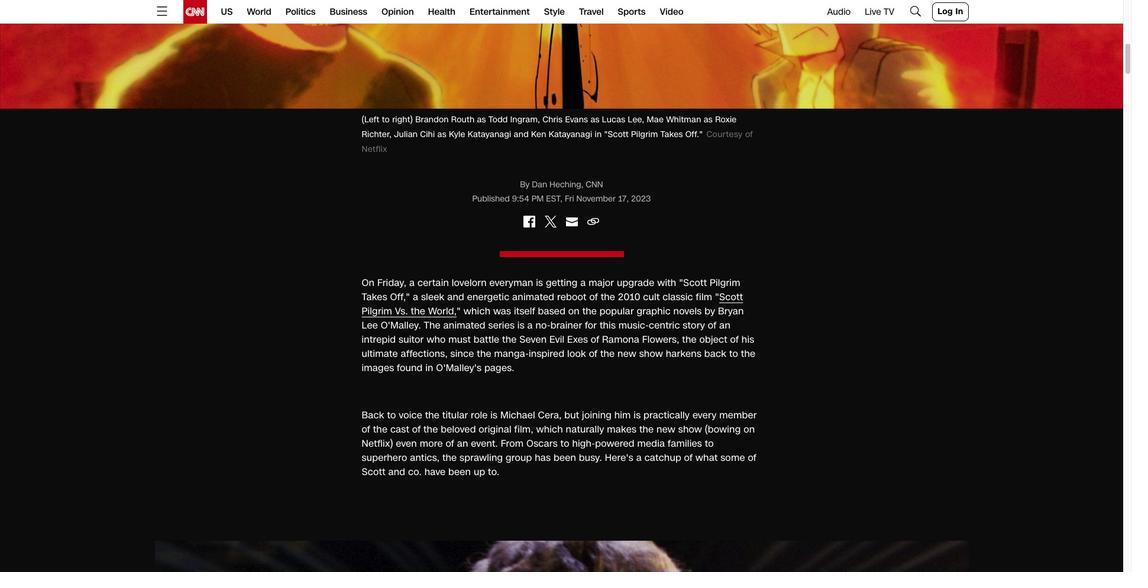 Task type: locate. For each thing, give the bounding box(es) containing it.
" up must at bottom left
[[457, 304, 461, 318]]

pilgrim
[[631, 129, 658, 140], [710, 276, 741, 290], [362, 304, 392, 318]]

share with x image
[[544, 214, 558, 229]]

opinion
[[382, 6, 414, 18]]

the inside scott pilgrim vs. the world,
[[411, 304, 425, 318]]

0 vertical spatial "
[[715, 290, 719, 304]]

o'malley.
[[381, 319, 421, 332]]

share with facebook image
[[523, 214, 537, 229]]

was
[[493, 304, 511, 318]]

2 vertical spatial and
[[388, 465, 405, 479]]

takes down whitman
[[661, 129, 683, 140]]

pilgrim inside (left to right) brandon routh as todd ingram, chris evans as lucas lee, mae whitman as roxie richter, julian cihi as kyle katayanagi and ken katayanagi in "scott pilgrim takes off."
[[631, 129, 658, 140]]

a right off," in the bottom of the page
[[413, 290, 418, 304]]

a down media
[[636, 451, 642, 465]]

classic
[[663, 290, 693, 304]]

families
[[668, 437, 702, 451]]

1 vertical spatial scott
[[362, 465, 386, 479]]

and inside (left to right) brandon routh as todd ingram, chris evans as lucas lee, mae whitman as roxie richter, julian cihi as kyle katayanagi and ken katayanagi in "scott pilgrim takes off."
[[514, 129, 529, 140]]

0 horizontal spatial which
[[464, 304, 491, 318]]

scott down superhero
[[362, 465, 386, 479]]

open menu icon image
[[155, 4, 169, 18]]

0 horizontal spatial katayanagi
[[468, 129, 511, 140]]

flowers,
[[642, 333, 680, 346]]

and
[[514, 129, 529, 140], [447, 290, 464, 304], [388, 465, 405, 479]]

is
[[536, 276, 543, 290], [518, 319, 525, 332], [491, 409, 498, 422], [634, 409, 641, 422]]

a
[[409, 276, 415, 290], [581, 276, 586, 290], [413, 290, 418, 304], [528, 319, 533, 332], [636, 451, 642, 465]]

mae
[[647, 114, 664, 125]]

object
[[700, 333, 728, 346]]

2 horizontal spatial and
[[514, 129, 529, 140]]

audio link
[[827, 6, 851, 18]]

busy.
[[579, 451, 602, 465]]

0 horizontal spatial scott
[[362, 465, 386, 479]]

show inside " which was itself based on the popular graphic novels by bryan lee o'malley. the animated series is a no-brainer for this music-centric story of an intrepid suitor who must battle the seven evil exes of ramona flowers, the object of his ultimate affections, since the manga-inspired look of the new show harkens back to the images found in o'malley's pages.
[[639, 347, 663, 361]]

and down ingram,
[[514, 129, 529, 140]]

on
[[568, 304, 580, 318], [744, 423, 755, 436]]

of right courtesy
[[745, 129, 753, 140]]

in
[[595, 129, 602, 140], [426, 361, 433, 375]]

new inside back to voice the titular role is michael cera, but joining him is practically every member of the cast of the beloved original film, which naturally makes the new show (bowing on netflix) even more of an event. from oscars to high-powered media families to superhero antics, the sprawling group has been busy. here's a catchup of what some of scott and co. have been up to.
[[657, 423, 676, 436]]

animated up itself
[[512, 290, 555, 304]]

1 vertical spatial show
[[678, 423, 702, 436]]

and down lovelorn
[[447, 290, 464, 304]]

"scott up film
[[679, 276, 707, 290]]

" which was itself based on the popular graphic novels by bryan lee o'malley. the animated series is a no-brainer for this music-centric story of an intrepid suitor who must battle the seven evil exes of ramona flowers, the object of his ultimate affections, since the manga-inspired look of the new show harkens back to the images found in o'malley's pages.
[[362, 304, 756, 375]]

music-
[[619, 319, 649, 332]]

based
[[538, 304, 566, 318]]

0 vertical spatial show
[[639, 347, 663, 361]]

has
[[535, 451, 551, 465]]

1 horizontal spatial katayanagi
[[549, 129, 593, 140]]

whitman
[[666, 114, 702, 125]]

0 horizontal spatial an
[[457, 437, 468, 451]]

0 vertical spatial an
[[720, 319, 731, 332]]

evans
[[565, 114, 588, 125]]

1 horizontal spatial "
[[715, 290, 719, 304]]

which inside " which was itself based on the popular graphic novels by bryan lee o'malley. the animated series is a no-brainer for this music-centric story of an intrepid suitor who must battle the seven evil exes of ramona flowers, the object of his ultimate affections, since the manga-inspired look of the new show harkens back to the images found in o'malley's pages.
[[464, 304, 491, 318]]

his
[[742, 333, 755, 346]]

todd
[[489, 114, 508, 125]]

chris
[[543, 114, 563, 125]]

1 vertical spatial new
[[657, 423, 676, 436]]

1 horizontal spatial show
[[678, 423, 702, 436]]

1 horizontal spatial which
[[536, 423, 563, 436]]

is up original
[[491, 409, 498, 422]]

log
[[938, 6, 953, 17]]

0 horizontal spatial and
[[388, 465, 405, 479]]

of
[[745, 129, 753, 140], [590, 290, 598, 304], [708, 319, 717, 332], [591, 333, 600, 346], [730, 333, 739, 346], [589, 347, 598, 361], [362, 423, 370, 436], [412, 423, 421, 436], [446, 437, 454, 451], [684, 451, 693, 465], [748, 451, 757, 465]]

show down flowers,
[[639, 347, 663, 361]]

the down ramona
[[600, 347, 615, 361]]

manga-
[[494, 347, 529, 361]]

found
[[397, 361, 423, 375]]

but
[[565, 409, 579, 422]]

"scott inside on friday, a certain lovelorn everyman is getting a major upgrade with "scott pilgrim takes off," a sleek and energetic animated reboot of the 2010 cult classic film "
[[679, 276, 707, 290]]

cihi
[[420, 129, 435, 140]]

a inside back to voice the titular role is michael cera, but joining him is practically every member of the cast of the beloved original film, which naturally makes the new show (bowing on netflix) even more of an event. from oscars to high-powered media families to superhero antics, the sprawling group has been busy. here's a catchup of what some of scott and co. have been up to.
[[636, 451, 642, 465]]

0 vertical spatial which
[[464, 304, 491, 318]]

17,
[[618, 193, 629, 204]]

him
[[615, 409, 631, 422]]

as left roxie
[[704, 114, 713, 125]]

from
[[501, 437, 524, 451]]

1 vertical spatial and
[[447, 290, 464, 304]]

" right film
[[715, 290, 719, 304]]

takes down on
[[362, 290, 387, 304]]

of down voice
[[412, 423, 421, 436]]

popular
[[600, 304, 634, 318]]

1 horizontal spatial pilgrim
[[631, 129, 658, 140]]

1 vertical spatial been
[[449, 465, 471, 479]]

to inside " which was itself based on the popular graphic novels by bryan lee o'malley. the animated series is a no-brainer for this music-centric story of an intrepid suitor who must battle the seven evil exes of ramona flowers, the object of his ultimate affections, since the manga-inspired look of the new show harkens back to the images found in o'malley's pages.
[[730, 347, 738, 361]]

1 horizontal spatial scott
[[719, 290, 743, 304]]

1 horizontal spatial on
[[744, 423, 755, 436]]

world
[[247, 6, 271, 18]]

sleek
[[421, 290, 445, 304]]

an down beloved
[[457, 437, 468, 451]]

travel
[[579, 6, 604, 18]]

here's
[[605, 451, 634, 465]]

to
[[382, 114, 390, 125], [730, 347, 738, 361], [387, 409, 396, 422], [561, 437, 570, 451], [705, 437, 714, 451]]

0 horizontal spatial pilgrim
[[362, 304, 392, 318]]

which down cera, on the bottom of page
[[536, 423, 563, 436]]

animated up must at bottom left
[[443, 319, 486, 332]]

1 horizontal spatial "scott
[[679, 276, 707, 290]]

practically
[[644, 409, 690, 422]]

of down families
[[684, 451, 693, 465]]

2010
[[618, 290, 641, 304]]

of right some
[[748, 451, 757, 465]]

affections,
[[401, 347, 448, 361]]

0 vertical spatial been
[[554, 451, 576, 465]]

1 vertical spatial animated
[[443, 319, 486, 332]]

as
[[477, 114, 486, 125], [591, 114, 600, 125], [704, 114, 713, 125], [438, 129, 447, 140]]

the up netflix)
[[373, 423, 388, 436]]

of down "major"
[[590, 290, 598, 304]]

1 horizontal spatial takes
[[661, 129, 683, 140]]

0 horizontal spatial in
[[426, 361, 433, 375]]

is inside " which was itself based on the popular graphic novels by bryan lee o'malley. the animated series is a no-brainer for this music-centric story of an intrepid suitor who must battle the seven evil exes of ramona flowers, the object of his ultimate affections, since the manga-inspired look of the new show harkens back to the images found in o'malley's pages.
[[518, 319, 525, 332]]

(bowing
[[705, 423, 741, 436]]

heching
[[550, 179, 581, 190]]

cnn
[[586, 179, 603, 190]]

1 horizontal spatial and
[[447, 290, 464, 304]]

0 vertical spatial in
[[595, 129, 602, 140]]

catchup
[[645, 451, 682, 465]]

centric
[[649, 319, 680, 332]]

show up families
[[678, 423, 702, 436]]

pilgrim inside scott pilgrim vs. the world,
[[362, 304, 392, 318]]

been right has
[[554, 451, 576, 465]]

new down ramona
[[618, 347, 637, 361]]

katayanagi
[[468, 129, 511, 140], [549, 129, 593, 140]]

0 vertical spatial pilgrim
[[631, 129, 658, 140]]

michael
[[501, 409, 535, 422]]

titular
[[443, 409, 468, 422]]

upgrade
[[617, 276, 655, 290]]

scott inside back to voice the titular role is michael cera, but joining him is practically every member of the cast of the beloved original film, which naturally makes the new show (bowing on netflix) even more of an event. from oscars to high-powered media families to superhero antics, the sprawling group has been busy. here's a catchup of what some of scott and co. have been up to.
[[362, 465, 386, 479]]

an down bryan
[[720, 319, 731, 332]]

intrepid
[[362, 333, 396, 346]]

search icon image
[[909, 4, 923, 18]]

must
[[449, 333, 471, 346]]

richter,
[[362, 129, 392, 140]]

1 vertical spatial on
[[744, 423, 755, 436]]

is left getting
[[536, 276, 543, 290]]

naturally
[[566, 423, 604, 436]]

katayanagi down todd
[[468, 129, 511, 140]]

sports link
[[618, 0, 646, 24]]

0 vertical spatial new
[[618, 347, 637, 361]]

on down member
[[744, 423, 755, 436]]

katayanagi down evans
[[549, 129, 593, 140]]

to left "high-"
[[561, 437, 570, 451]]

pilgrim down lee,
[[631, 129, 658, 140]]

the right vs.
[[411, 304, 425, 318]]

"scott inside (left to right) brandon routh as todd ingram, chris evans as lucas lee, mae whitman as roxie richter, julian cihi as kyle katayanagi and ken katayanagi in "scott pilgrim takes off."
[[604, 129, 629, 140]]

1 horizontal spatial animated
[[512, 290, 555, 304]]

opinion link
[[382, 0, 414, 24]]

been left up
[[449, 465, 471, 479]]

courtesy
[[707, 129, 743, 140]]

and inside on friday, a certain lovelorn everyman is getting a major upgrade with "scott pilgrim takes off," a sleek and energetic animated reboot of the 2010 cult classic film "
[[447, 290, 464, 304]]

0 horizontal spatial "scott
[[604, 129, 629, 140]]

role
[[471, 409, 488, 422]]

suitor
[[399, 333, 424, 346]]

1 horizontal spatial in
[[595, 129, 602, 140]]

health
[[428, 6, 456, 18]]

the down "major"
[[601, 290, 615, 304]]

to right back at bottom right
[[730, 347, 738, 361]]

1 vertical spatial "
[[457, 304, 461, 318]]

1 katayanagi from the left
[[468, 129, 511, 140]]

a left no-
[[528, 319, 533, 332]]

0 vertical spatial and
[[514, 129, 529, 140]]

of down "for"
[[591, 333, 600, 346]]

1 vertical spatial in
[[426, 361, 433, 375]]

0 horizontal spatial been
[[449, 465, 471, 479]]

pilgrim up lee
[[362, 304, 392, 318]]

a up reboot
[[581, 276, 586, 290]]

to right (left
[[382, 114, 390, 125]]

0 horizontal spatial new
[[618, 347, 637, 361]]

on inside back to voice the titular role is michael cera, but joining him is practically every member of the cast of the beloved original film, which naturally makes the new show (bowing on netflix) even more of an event. from oscars to high-powered media families to superhero antics, the sprawling group has been busy. here's a catchup of what some of scott and co. have been up to.
[[744, 423, 755, 436]]

0 horizontal spatial show
[[639, 347, 663, 361]]

sprawling
[[460, 451, 503, 465]]

with
[[657, 276, 677, 290]]

0 horizontal spatial on
[[568, 304, 580, 318]]

share with email image
[[565, 214, 580, 229]]

0 vertical spatial takes
[[661, 129, 683, 140]]

roxie
[[715, 114, 737, 125]]

0 vertical spatial scott
[[719, 290, 743, 304]]

the down battle
[[477, 347, 492, 361]]

0 vertical spatial on
[[568, 304, 580, 318]]

antics,
[[410, 451, 440, 465]]

the up "for"
[[583, 304, 597, 318]]

on down reboot
[[568, 304, 580, 318]]

0 horizontal spatial "
[[457, 304, 461, 318]]

style link
[[544, 0, 565, 24]]

takes inside (left to right) brandon routh as todd ingram, chris evans as lucas lee, mae whitman as roxie richter, julian cihi as kyle katayanagi and ken katayanagi in "scott pilgrim takes off."
[[661, 129, 683, 140]]

new down practically
[[657, 423, 676, 436]]

ramona
[[602, 333, 640, 346]]

is down itself
[[518, 319, 525, 332]]

major
[[589, 276, 614, 290]]

michael cera in scott pilgrim vs the world - 2010 image
[[155, 541, 969, 573]]

pilgrim up film
[[710, 276, 741, 290]]

2 vertical spatial pilgrim
[[362, 304, 392, 318]]

and left co. at bottom left
[[388, 465, 405, 479]]

1 vertical spatial "scott
[[679, 276, 707, 290]]

as right the cihi
[[438, 129, 447, 140]]

group
[[506, 451, 532, 465]]

1 horizontal spatial an
[[720, 319, 731, 332]]

1 vertical spatial takes
[[362, 290, 387, 304]]

new inside " which was itself based on the popular graphic novels by bryan lee o'malley. the animated series is a no-brainer for this music-centric story of an intrepid suitor who must battle the seven evil exes of ramona flowers, the object of his ultimate affections, since the manga-inspired look of the new show harkens back to the images found in o'malley's pages.
[[618, 347, 637, 361]]

to up cast at the left
[[387, 409, 396, 422]]

brainer
[[551, 319, 582, 332]]

2 horizontal spatial pilgrim
[[710, 276, 741, 290]]

vs.
[[395, 304, 408, 318]]

on inside " which was itself based on the popular graphic novels by bryan lee o'malley. the animated series is a no-brainer for this music-centric story of an intrepid suitor who must battle the seven evil exes of ramona flowers, the object of his ultimate affections, since the manga-inspired look of the new show harkens back to the images found in o'malley's pages.
[[568, 304, 580, 318]]

superhero
[[362, 451, 407, 465]]

1 horizontal spatial new
[[657, 423, 676, 436]]

scott up bryan
[[719, 290, 743, 304]]

"scott
[[604, 129, 629, 140], [679, 276, 707, 290]]

off."
[[686, 129, 703, 140]]

even
[[396, 437, 417, 451]]

1 vertical spatial which
[[536, 423, 563, 436]]

0 vertical spatial animated
[[512, 290, 555, 304]]

kyle
[[449, 129, 465, 140]]

story
[[683, 319, 705, 332]]

media
[[638, 437, 665, 451]]

0 horizontal spatial takes
[[362, 290, 387, 304]]

a up off," in the bottom of the page
[[409, 276, 415, 290]]

high-
[[572, 437, 595, 451]]

0 vertical spatial "scott
[[604, 129, 629, 140]]

back
[[705, 347, 727, 361]]

1 vertical spatial an
[[457, 437, 468, 451]]

"scott down lucas
[[604, 129, 629, 140]]

joining
[[582, 409, 612, 422]]

which down the energetic
[[464, 304, 491, 318]]

seven
[[520, 333, 547, 346]]

as left todd
[[477, 114, 486, 125]]

0 horizontal spatial animated
[[443, 319, 486, 332]]

animated inside on friday, a certain lovelorn everyman is getting a major upgrade with "scott pilgrim takes off," a sleek and energetic animated reboot of the 2010 cult classic film "
[[512, 290, 555, 304]]

the up 'more'
[[424, 423, 438, 436]]

scott inside scott pilgrim vs. the world,
[[719, 290, 743, 304]]

1 vertical spatial pilgrim
[[710, 276, 741, 290]]

cult
[[643, 290, 660, 304]]

the inside on friday, a certain lovelorn everyman is getting a major upgrade with "scott pilgrim takes off," a sleek and energetic animated reboot of the 2010 cult classic film "
[[601, 290, 615, 304]]

animated inside " which was itself based on the popular graphic novels by bryan lee o'malley. the animated series is a no-brainer for this music-centric story of an intrepid suitor who must battle the seven evil exes of ramona flowers, the object of his ultimate affections, since the manga-inspired look of the new show harkens back to the images found in o'malley's pages.
[[443, 319, 486, 332]]



Task type: vqa. For each thing, say whether or not it's contained in the screenshot.
topmost which
yes



Task type: describe. For each thing, give the bounding box(es) containing it.
of inside on friday, a certain lovelorn everyman is getting a major upgrade with "scott pilgrim takes off," a sleek and energetic animated reboot of the 2010 cult classic film "
[[590, 290, 598, 304]]

" inside on friday, a certain lovelorn everyman is getting a major upgrade with "scott pilgrim takes off," a sleek and energetic animated reboot of the 2010 cult classic film "
[[715, 290, 719, 304]]

of down back
[[362, 423, 370, 436]]

battle
[[474, 333, 500, 346]]

" inside " which was itself based on the popular graphic novels by bryan lee o'malley. the animated series is a no-brainer for this music-centric story of an intrepid suitor who must battle the seven evil exes of ramona flowers, the object of his ultimate affections, since the manga-inspired look of the new show harkens back to the images found in o'malley's pages.
[[457, 304, 461, 318]]

1 horizontal spatial been
[[554, 451, 576, 465]]

ultimate
[[362, 347, 398, 361]]

novels
[[674, 304, 702, 318]]

of down beloved
[[446, 437, 454, 451]]

for
[[585, 319, 597, 332]]

the up manga-
[[502, 333, 517, 346]]

,
[[581, 179, 584, 190]]

of inside 'courtesy of netflix'
[[745, 129, 753, 140]]

lovelorn
[[452, 276, 487, 290]]

to up what
[[705, 437, 714, 451]]

energetic
[[467, 290, 510, 304]]

the right voice
[[425, 409, 440, 422]]

business link
[[330, 0, 367, 24]]

live tv link
[[865, 6, 895, 18]]

the down his in the right bottom of the page
[[741, 347, 756, 361]]

oscars
[[527, 437, 558, 451]]

takes inside on friday, a certain lovelorn everyman is getting a major upgrade with "scott pilgrim takes off," a sleek and energetic animated reboot of the 2010 cult classic film "
[[362, 290, 387, 304]]

lucas
[[602, 114, 626, 125]]

back
[[362, 409, 384, 422]]

courtesy of netflix
[[362, 129, 753, 155]]

health link
[[428, 0, 456, 24]]

log in link
[[933, 2, 969, 21]]

lee,
[[628, 114, 645, 125]]

(left to right) brandon routh as todd ingram, chris evans as lucas lee, mae whitman as roxie richter, julian cihi as kyle katayanagi and ken katayanagi in "scott pilgrim takes off."
[[362, 114, 737, 140]]

netflix)
[[362, 437, 393, 451]]

who
[[427, 333, 446, 346]]

event.
[[471, 437, 498, 451]]

live
[[865, 6, 881, 18]]

up
[[474, 465, 485, 479]]

us link
[[221, 0, 233, 24]]

beloved
[[441, 423, 476, 436]]

9:54
[[512, 193, 529, 204]]

on
[[362, 276, 375, 290]]

is inside on friday, a certain lovelorn everyman is getting a major upgrade with "scott pilgrim takes off," a sleek and energetic animated reboot of the 2010 cult classic film "
[[536, 276, 543, 290]]

business
[[330, 6, 367, 18]]

entertainment
[[470, 6, 530, 18]]

images
[[362, 361, 394, 375]]

scott pilgrim vs. the world, link
[[362, 290, 743, 318]]

evil
[[550, 333, 565, 346]]

which inside back to voice the titular role is michael cera, but joining him is practically every member of the cast of the beloved original film, which naturally makes the new show (bowing on netflix) even more of an event. from oscars to high-powered media families to superhero antics, the sprawling group has been busy. here's a catchup of what some of scott and co. have been up to.
[[536, 423, 563, 436]]

to inside (left to right) brandon routh as todd ingram, chris evans as lucas lee, mae whitman as roxie richter, julian cihi as kyle katayanagi and ken katayanagi in "scott pilgrim takes off."
[[382, 114, 390, 125]]

member
[[720, 409, 757, 422]]

video
[[660, 6, 684, 18]]

log in
[[938, 6, 964, 17]]

scott pilgrim takes off (l to r) brandon routh as todd ingram, chris evans as lucas lee, mae whitman as roxie richter, julian cihi as kyle katayanagi and ken katayanagi in scott pilgrim takes off. image
[[0, 0, 1124, 109]]

friday,
[[377, 276, 407, 290]]

what
[[696, 451, 718, 465]]

fri
[[565, 193, 574, 204]]

show inside back to voice the titular role is michael cera, but joining him is practically every member of the cast of the beloved original film, which naturally makes the new show (bowing on netflix) even more of an event. from oscars to high-powered media families to superhero antics, the sprawling group has been busy. here's a catchup of what some of scott and co. have been up to.
[[678, 423, 702, 436]]

netflix
[[362, 143, 388, 155]]

world,
[[428, 304, 457, 318]]

politics link
[[286, 0, 316, 24]]

entertainment link
[[470, 0, 530, 24]]

series
[[488, 319, 515, 332]]

by
[[705, 304, 715, 318]]

since
[[451, 347, 474, 361]]

an inside back to voice the titular role is michael cera, but joining him is practically every member of the cast of the beloved original film, which naturally makes the new show (bowing on netflix) even more of an event. from oscars to high-powered media families to superhero antics, the sprawling group has been busy. here's a catchup of what some of scott and co. have been up to.
[[457, 437, 468, 451]]

in inside " which was itself based on the popular graphic novels by bryan lee o'malley. the animated series is a no-brainer for this music-centric story of an intrepid suitor who must battle the seven evil exes of ramona flowers, the object of his ultimate affections, since the manga-inspired look of the new show harkens back to the images found in o'malley's pages.
[[426, 361, 433, 375]]

politics
[[286, 6, 316, 18]]

back to voice the titular role is michael cera, but joining him is practically every member of the cast of the beloved original film, which naturally makes the new show (bowing on netflix) even more of an event. from oscars to high-powered media families to superhero antics, the sprawling group has been busy. here's a catchup of what some of scott and co. have been up to.
[[362, 409, 757, 479]]

is right him
[[634, 409, 641, 422]]

ingram,
[[510, 114, 540, 125]]

pm
[[532, 193, 544, 204]]

of left his in the right bottom of the page
[[730, 333, 739, 346]]

to.
[[488, 465, 500, 479]]

us
[[221, 6, 233, 18]]

of right the look
[[589, 347, 598, 361]]

copy link to clipboard image
[[587, 214, 601, 229]]

in inside (left to right) brandon routh as todd ingram, chris evans as lucas lee, mae whitman as roxie richter, julian cihi as kyle katayanagi and ken katayanagi in "scott pilgrim takes off."
[[595, 129, 602, 140]]

certain
[[418, 276, 449, 290]]

a inside " which was itself based on the popular graphic novels by bryan lee o'malley. the animated series is a no-brainer for this music-centric story of an intrepid suitor who must battle the seven evil exes of ramona flowers, the object of his ultimate affections, since the manga-inspired look of the new show harkens back to the images found in o'malley's pages.
[[528, 319, 533, 332]]

by dan heching , cnn published         9:54 pm est, fri november 17, 2023
[[472, 179, 651, 204]]

scott pilgrim vs. the world,
[[362, 290, 743, 318]]

2 katayanagi from the left
[[549, 129, 593, 140]]

getting
[[546, 276, 578, 290]]

tv
[[884, 6, 895, 18]]

the up media
[[640, 423, 654, 436]]

brandon
[[415, 114, 449, 125]]

julian
[[394, 129, 418, 140]]

look
[[567, 347, 586, 361]]

the down story
[[682, 333, 697, 346]]

and inside back to voice the titular role is michael cera, but joining him is practically every member of the cast of the beloved original film, which naturally makes the new show (bowing on netflix) even more of an event. from oscars to high-powered media families to superhero antics, the sprawling group has been busy. here's a catchup of what some of scott and co. have been up to.
[[388, 465, 405, 479]]

film,
[[514, 423, 534, 436]]

cera,
[[538, 409, 562, 422]]

the up have
[[443, 451, 457, 465]]

world link
[[247, 0, 271, 24]]

co.
[[408, 465, 422, 479]]

video link
[[660, 0, 684, 24]]

reboot
[[557, 290, 587, 304]]

pilgrim inside on friday, a certain lovelorn everyman is getting a major upgrade with "scott pilgrim takes off," a sleek and energetic animated reboot of the 2010 cult classic film "
[[710, 276, 741, 290]]

as right evans
[[591, 114, 600, 125]]

of up object
[[708, 319, 717, 332]]

some
[[721, 451, 745, 465]]

pages.
[[485, 361, 515, 375]]

est,
[[546, 193, 563, 204]]

style
[[544, 6, 565, 18]]

no-
[[536, 319, 551, 332]]

an inside " which was itself based on the popular graphic novels by bryan lee o'malley. the animated series is a no-brainer for this music-centric story of an intrepid suitor who must battle the seven evil exes of ramona flowers, the object of his ultimate affections, since the manga-inspired look of the new show harkens back to the images found in o'malley's pages.
[[720, 319, 731, 332]]



